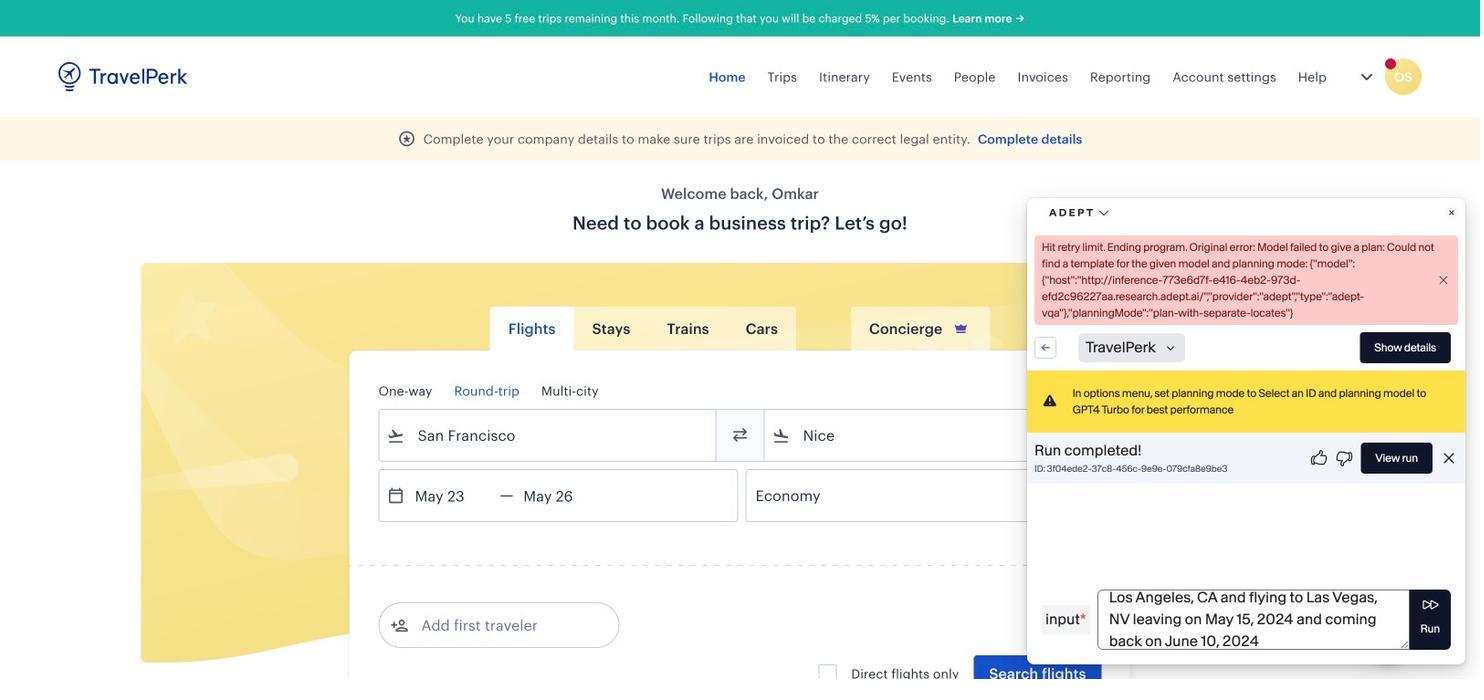 Task type: locate. For each thing, give the bounding box(es) containing it.
To search field
[[791, 421, 1077, 450]]



Task type: describe. For each thing, give the bounding box(es) containing it.
Add first traveler search field
[[409, 611, 599, 640]]

From search field
[[405, 421, 692, 450]]

Depart text field
[[405, 470, 500, 522]]

Return text field
[[514, 470, 609, 522]]



